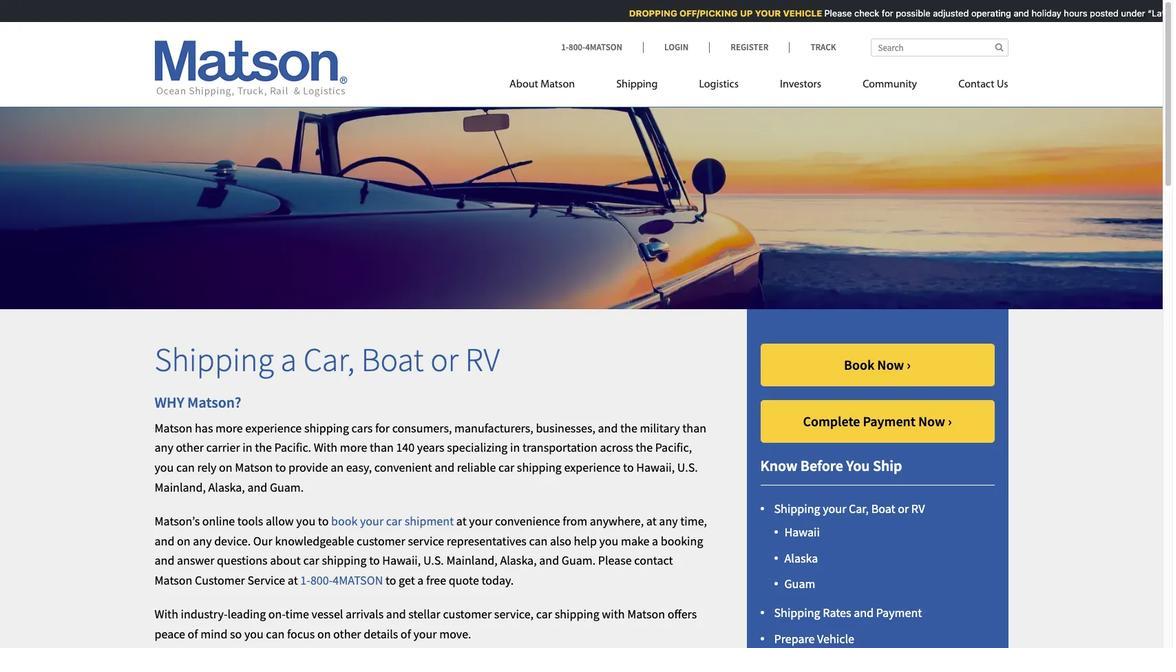 Task type: describe. For each thing, give the bounding box(es) containing it.
mainland, inside the matson has more experience shipping cars for consumers, manufacturers, businesses, and the military than any other carrier in the pacific. with more than 140 years specializing in transportation across the pacific, you can rely on matson to provide an easy, convenient and reliable car shipping experience to hawaii, u.s. mainland, alaska, and guam.
[[155, 479, 206, 495]]

about matson
[[510, 79, 575, 90]]

why
[[155, 393, 184, 412]]

community
[[863, 79, 918, 90]]

book
[[331, 513, 358, 529]]

0 vertical spatial a
[[281, 339, 297, 380]]

boat for your
[[872, 501, 896, 517]]

rv for shipping your car, boat or rv
[[912, 501, 925, 517]]

mind
[[201, 626, 228, 642]]

under
[[1116, 8, 1140, 19]]

book your car shipment link
[[331, 513, 454, 529]]

prepare vehicle
[[775, 631, 855, 647]]

why matson?
[[155, 393, 241, 412]]

service
[[408, 533, 444, 549]]

answer
[[177, 553, 215, 568]]

1 horizontal spatial please
[[819, 8, 847, 19]]

u.s. inside at your convenience from anywhere, at any time, and on any device. our knowledgeable customer service representatives can also help you make a booking and answer questions about car shipping to hawaii, u.s. mainland, alaska, and guam. please contact matson customer service at
[[424, 553, 444, 568]]

other inside with industry-leading on-time vessel arrivals and stellar customer service, car shipping with matson offers peace of mind so you can focus on other details of your move.
[[333, 626, 361, 642]]

car, for your
[[849, 501, 869, 517]]

please inside at your convenience from anywhere, at any time, and on any device. our knowledgeable customer service representatives can also help you make a booking and answer questions about car shipping to hawaii, u.s. mainland, alaska, and guam. please contact matson customer service at
[[598, 553, 632, 568]]

matson inside with industry-leading on-time vessel arrivals and stellar customer service, car shipping with matson offers peace of mind so you can focus on other details of your move.
[[628, 606, 665, 622]]

shipping your car, boat or rv link
[[775, 501, 925, 517]]

boat for a
[[361, 339, 424, 380]]

vessel
[[312, 606, 343, 622]]

1-800-4matson
[[561, 41, 623, 53]]

with inside with industry-leading on-time vessel arrivals and stellar customer service, car shipping with matson offers peace of mind so you can focus on other details of your move.
[[155, 606, 178, 622]]

posted
[[1085, 8, 1114, 19]]

investors link
[[760, 72, 842, 101]]

about
[[510, 79, 539, 90]]

shipping for shipping rates and payment
[[775, 605, 821, 621]]

1 of from the left
[[188, 626, 198, 642]]

help
[[574, 533, 597, 549]]

with industry-leading on-time vessel arrivals and stellar customer service, car shipping with matson offers peace of mind so you can focus on other details of your move.
[[155, 606, 697, 642]]

community link
[[842, 72, 938, 101]]

transportation
[[523, 440, 598, 456]]

and up tools
[[248, 479, 267, 495]]

military
[[640, 420, 680, 436]]

0 vertical spatial than
[[683, 420, 707, 436]]

businesses,
[[536, 420, 596, 436]]

for inside the matson has more experience shipping cars for consumers, manufacturers, businesses, and the military than any other carrier in the pacific. with more than 140 years specializing in transportation across the pacific, you can rely on matson to provide an easy, convenient and reliable car shipping experience to hawaii, u.s. mainland, alaska, and guam.
[[375, 420, 390, 436]]

us
[[997, 79, 1009, 90]]

hawaii, inside at your convenience from anywhere, at any time, and on any device. our knowledgeable customer service representatives can also help you make a booking and answer questions about car shipping to hawaii, u.s. mainland, alaska, and guam. please contact matson customer service at
[[382, 553, 421, 568]]

investors
[[780, 79, 822, 90]]

vehicle
[[778, 8, 817, 19]]

hawaii
[[785, 524, 820, 540]]

offers
[[668, 606, 697, 622]]

about matson link
[[510, 72, 596, 101]]

payment inside 'complete payment now ›' link
[[863, 412, 916, 430]]

rely
[[197, 460, 217, 475]]

4matson for 1-800-4matson
[[586, 41, 623, 53]]

alaska
[[785, 550, 818, 566]]

rates
[[823, 605, 852, 621]]

the left pacific.
[[255, 440, 272, 456]]

pacific,
[[655, 440, 692, 456]]

specializing
[[447, 440, 508, 456]]

other inside the matson has more experience shipping cars for consumers, manufacturers, businesses, and the military than any other carrier in the pacific. with more than 140 years specializing in transportation across the pacific, you can rely on matson to provide an easy, convenient and reliable car shipping experience to hawaii, u.s. mainland, alaska, and guam.
[[176, 440, 204, 456]]

carrier
[[206, 440, 240, 456]]

2 vertical spatial any
[[193, 533, 212, 549]]

know before you ship section
[[730, 309, 1026, 648]]

1 horizontal spatial more
[[340, 440, 367, 456]]

easy,
[[346, 460, 372, 475]]

years
[[417, 440, 445, 456]]

shipping rates and payment link
[[775, 605, 923, 621]]

and left holiday
[[1008, 8, 1024, 19]]

shipping left cars
[[304, 420, 349, 436]]

industry-
[[181, 606, 228, 622]]

matson?
[[187, 393, 241, 412]]

provide
[[289, 460, 328, 475]]

device.
[[214, 533, 251, 549]]

the up across
[[621, 420, 638, 436]]

to left the book
[[318, 513, 329, 529]]

online
[[202, 513, 235, 529]]

complete
[[803, 412, 861, 430]]

0 vertical spatial 1-800-4matson link
[[561, 41, 643, 53]]

car inside with industry-leading on-time vessel arrivals and stellar customer service, car shipping with matson offers peace of mind so you can focus on other details of your move.
[[536, 606, 552, 622]]

you inside with industry-leading on-time vessel arrivals and stellar customer service, car shipping with matson offers peace of mind so you can focus on other details of your move.
[[244, 626, 264, 642]]

u.s. inside the matson has more experience shipping cars for consumers, manufacturers, businesses, and the military than any other carrier in the pacific. with more than 140 years specializing in transportation across the pacific, you can rely on matson to provide an easy, convenient and reliable car shipping experience to hawaii, u.s. mainland, alaska, and guam.
[[678, 460, 698, 475]]

logistics
[[699, 79, 739, 90]]

shipping for shipping a car, boat or rv
[[155, 339, 274, 380]]

questions
[[217, 553, 268, 568]]

has
[[195, 420, 213, 436]]

any inside the matson has more experience shipping cars for consumers, manufacturers, businesses, and the military than any other carrier in the pacific. with more than 140 years specializing in transportation across the pacific, you can rely on matson to provide an easy, convenient and reliable car shipping experience to hawaii, u.s. mainland, alaska, and guam.
[[155, 440, 173, 456]]

allow
[[266, 513, 294, 529]]

anywhere,
[[590, 513, 644, 529]]

service
[[248, 572, 285, 588]]

shipping inside at your convenience from anywhere, at any time, and on any device. our knowledgeable customer service representatives can also help you make a booking and answer questions about car shipping to hawaii, u.s. mainland, alaska, and guam. please contact matson customer service at
[[322, 553, 367, 568]]

up
[[735, 8, 747, 19]]

shipping inside with industry-leading on-time vessel arrivals and stellar customer service, car shipping with matson offers peace of mind so you can focus on other details of your move.
[[555, 606, 600, 622]]

shipping down 'transportation' at the bottom of the page
[[517, 460, 562, 475]]

your inside with industry-leading on-time vessel arrivals and stellar customer service, car shipping with matson offers peace of mind so you can focus on other details of your move.
[[414, 626, 437, 642]]

on inside at your convenience from anywhere, at any time, and on any device. our knowledgeable customer service representatives can also help you make a booking and answer questions about car shipping to hawaii, u.s. mainland, alaska, and guam. please contact matson customer service at
[[177, 533, 191, 549]]

1- for 1-800-4matson
[[561, 41, 569, 53]]

shipping your car, boat or rv
[[775, 501, 925, 517]]

prepare vehicle link
[[775, 631, 855, 647]]

guam. inside the matson has more experience shipping cars for consumers, manufacturers, businesses, and the military than any other carrier in the pacific. with more than 140 years specializing in transportation across the pacific, you can rely on matson to provide an easy, convenient and reliable car shipping experience to hawaii, u.s. mainland, alaska, and guam.
[[270, 479, 304, 495]]

your
[[750, 8, 775, 19]]

time
[[286, 606, 309, 622]]

on inside the matson has more experience shipping cars for consumers, manufacturers, businesses, and the military than any other carrier in the pacific. with more than 140 years specializing in transportation across the pacific, you can rely on matson to provide an easy, convenient and reliable car shipping experience to hawaii, u.s. mainland, alaska, and guam.
[[219, 460, 233, 475]]

1- for 1-800-4matson to get a free quote today.
[[301, 572, 311, 588]]

0 horizontal spatial 1-800-4matson link
[[301, 572, 383, 588]]

ship
[[873, 456, 903, 475]]

details
[[364, 626, 398, 642]]

1 vertical spatial any
[[659, 513, 678, 529]]

can inside at your convenience from anywhere, at any time, and on any device. our knowledgeable customer service representatives can also help you make a booking and answer questions about car shipping to hawaii, u.s. mainland, alaska, and guam. please contact matson customer service at
[[529, 533, 548, 549]]

dropping
[[624, 8, 672, 19]]

1 horizontal spatial at
[[457, 513, 467, 529]]

dropping off/picking up your vehicle please check for possible adjusted operating and holiday hours posted under "latest 
[[624, 8, 1174, 19]]

and left the answer
[[155, 553, 175, 568]]

you inside at your convenience from anywhere, at any time, and on any device. our knowledgeable customer service representatives can also help you make a booking and answer questions about car shipping to hawaii, u.s. mainland, alaska, and guam. please contact matson customer service at
[[600, 533, 619, 549]]

track link
[[790, 41, 837, 53]]

0 vertical spatial now ›
[[878, 356, 911, 373]]

your right the book
[[360, 513, 384, 529]]

logistics link
[[679, 72, 760, 101]]

convenience
[[495, 513, 560, 529]]

shipping rates and payment
[[775, 605, 923, 621]]

off/picking
[[674, 8, 732, 19]]

matson's online tools allow you to book your car shipment
[[155, 513, 454, 529]]

alaska link
[[785, 550, 818, 566]]

matson down 'why'
[[155, 420, 192, 436]]

operating
[[966, 8, 1006, 19]]

the down 'military'
[[636, 440, 653, 456]]

shipping link
[[596, 72, 679, 101]]

on-
[[269, 606, 286, 622]]

register link
[[710, 41, 790, 53]]

matson inside top menu navigation
[[541, 79, 575, 90]]

get
[[399, 572, 415, 588]]

prepare
[[775, 631, 815, 647]]

0 vertical spatial experience
[[245, 420, 302, 436]]

reliable
[[457, 460, 496, 475]]

0 vertical spatial more
[[216, 420, 243, 436]]

so
[[230, 626, 242, 642]]



Task type: locate. For each thing, give the bounding box(es) containing it.
matson right about
[[541, 79, 575, 90]]

mainland, up quote
[[447, 553, 498, 568]]

guam. down provide
[[270, 479, 304, 495]]

0 horizontal spatial car,
[[304, 339, 355, 380]]

shipping up matson?
[[155, 339, 274, 380]]

0 vertical spatial for
[[876, 8, 888, 19]]

can inside with industry-leading on-time vessel arrivals and stellar customer service, car shipping with matson offers peace of mind so you can focus on other details of your move.
[[266, 626, 285, 642]]

any
[[155, 440, 173, 456], [659, 513, 678, 529], [193, 533, 212, 549]]

on down matson's
[[177, 533, 191, 549]]

u.s. down pacific,
[[678, 460, 698, 475]]

customer up move. on the bottom of the page
[[443, 606, 492, 622]]

more up carrier
[[216, 420, 243, 436]]

1 horizontal spatial mainland,
[[447, 553, 498, 568]]

2 vertical spatial on
[[317, 626, 331, 642]]

at down the about
[[288, 572, 298, 588]]

1 vertical spatial please
[[598, 553, 632, 568]]

1- up about matson link
[[561, 41, 569, 53]]

can inside the matson has more experience shipping cars for consumers, manufacturers, businesses, and the military than any other carrier in the pacific. with more than 140 years specializing in transportation across the pacific, you can rely on matson to provide an easy, convenient and reliable car shipping experience to hawaii, u.s. mainland, alaska, and guam.
[[176, 460, 195, 475]]

tools
[[238, 513, 263, 529]]

your down 'know before you ship'
[[823, 501, 847, 517]]

to left get
[[386, 572, 396, 588]]

can left also
[[529, 533, 548, 549]]

book now › link
[[761, 343, 995, 386]]

across
[[600, 440, 633, 456]]

shipping down knowledgeable
[[322, 553, 367, 568]]

alaska, inside at your convenience from anywhere, at any time, and on any device. our knowledgeable customer service representatives can also help you make a booking and answer questions about car shipping to hawaii, u.s. mainland, alaska, and guam. please contact matson customer service at
[[500, 553, 537, 568]]

time,
[[681, 513, 707, 529]]

0 horizontal spatial guam.
[[270, 479, 304, 495]]

shipping down login link
[[617, 79, 658, 90]]

your down stellar
[[414, 626, 437, 642]]

customer inside with industry-leading on-time vessel arrivals and stellar customer service, car shipping with matson offers peace of mind so you can focus on other details of your move.
[[443, 606, 492, 622]]

complete payment now › link
[[761, 400, 995, 443]]

0 vertical spatial please
[[819, 8, 847, 19]]

0 horizontal spatial experience
[[245, 420, 302, 436]]

boat
[[361, 339, 424, 380], [872, 501, 896, 517]]

check
[[849, 8, 874, 19]]

1 vertical spatial now ›
[[919, 412, 952, 430]]

1-800-4matson link up shipping link
[[561, 41, 643, 53]]

mainland, down rely
[[155, 479, 206, 495]]

matson inside at your convenience from anywhere, at any time, and on any device. our knowledgeable customer service representatives can also help you make a booking and answer questions about car shipping to hawaii, u.s. mainland, alaska, and guam. please contact matson customer service at
[[155, 572, 192, 588]]

and up across
[[598, 420, 618, 436]]

alaska, down rely
[[208, 479, 245, 495]]

customer inside at your convenience from anywhere, at any time, and on any device. our knowledgeable customer service representatives can also help you make a booking and answer questions about car shipping to hawaii, u.s. mainland, alaska, and guam. please contact matson customer service at
[[357, 533, 406, 549]]

140
[[396, 440, 415, 456]]

quote
[[449, 572, 479, 588]]

1 horizontal spatial than
[[683, 420, 707, 436]]

shipping for shipping your car, boat or rv
[[775, 501, 821, 517]]

0 vertical spatial alaska,
[[208, 479, 245, 495]]

of right details
[[401, 626, 411, 642]]

free
[[426, 572, 446, 588]]

your inside know before you ship section
[[823, 501, 847, 517]]

on inside with industry-leading on-time vessel arrivals and stellar customer service, car shipping with matson offers peace of mind so you can focus on other details of your move.
[[317, 626, 331, 642]]

shipping a car, boat or rv
[[155, 339, 500, 380]]

1 vertical spatial 1-800-4matson link
[[301, 572, 383, 588]]

1 horizontal spatial customer
[[443, 606, 492, 622]]

search image
[[996, 43, 1004, 52]]

customer
[[195, 572, 245, 588]]

800- for 1-800-4matson
[[569, 41, 586, 53]]

1 horizontal spatial 800-
[[569, 41, 586, 53]]

0 vertical spatial 800-
[[569, 41, 586, 53]]

4matson
[[586, 41, 623, 53], [333, 572, 383, 588]]

on
[[219, 460, 233, 475], [177, 533, 191, 549], [317, 626, 331, 642]]

0 vertical spatial customer
[[357, 533, 406, 549]]

1 horizontal spatial on
[[219, 460, 233, 475]]

to inside at your convenience from anywhere, at any time, and on any device. our knowledgeable customer service representatives can also help you make a booking and answer questions about car shipping to hawaii, u.s. mainland, alaska, and guam. please contact matson customer service at
[[369, 553, 380, 568]]

0 vertical spatial can
[[176, 460, 195, 475]]

2 of from the left
[[401, 626, 411, 642]]

shipping
[[617, 79, 658, 90], [155, 339, 274, 380], [775, 501, 821, 517], [775, 605, 821, 621]]

u.s. up free
[[424, 553, 444, 568]]

shipping up hawaii link
[[775, 501, 821, 517]]

2 in from the left
[[510, 440, 520, 456]]

or
[[431, 339, 459, 380], [898, 501, 909, 517]]

u.s.
[[678, 460, 698, 475], [424, 553, 444, 568]]

rv
[[465, 339, 500, 380], [912, 501, 925, 517]]

any up "booking"
[[659, 513, 678, 529]]

matson down carrier
[[235, 460, 273, 475]]

of
[[188, 626, 198, 642], [401, 626, 411, 642]]

and
[[1008, 8, 1024, 19], [598, 420, 618, 436], [435, 460, 455, 475], [248, 479, 267, 495], [155, 533, 175, 549], [155, 553, 175, 568], [539, 553, 559, 568], [854, 605, 874, 621], [386, 606, 406, 622]]

0 horizontal spatial for
[[375, 420, 390, 436]]

with up peace
[[155, 606, 178, 622]]

other down arrivals
[[333, 626, 361, 642]]

you inside the matson has more experience shipping cars for consumers, manufacturers, businesses, and the military than any other carrier in the pacific. with more than 140 years specializing in transportation across the pacific, you can rely on matson to provide an easy, convenient and reliable car shipping experience to hawaii, u.s. mainland, alaska, and guam.
[[155, 460, 174, 475]]

alaska, up today.
[[500, 553, 537, 568]]

1 horizontal spatial for
[[876, 8, 888, 19]]

holiday
[[1026, 8, 1056, 19]]

car inside the matson has more experience shipping cars for consumers, manufacturers, businesses, and the military than any other carrier in the pacific. with more than 140 years specializing in transportation across the pacific, you can rely on matson to provide an easy, convenient and reliable car shipping experience to hawaii, u.s. mainland, alaska, and guam.
[[499, 460, 515, 475]]

manufacturers,
[[455, 420, 534, 436]]

1 vertical spatial 800-
[[311, 572, 333, 588]]

top menu navigation
[[510, 72, 1009, 101]]

1 horizontal spatial a
[[418, 572, 424, 588]]

0 vertical spatial rv
[[465, 339, 500, 380]]

1-800-4matson link up vessel
[[301, 572, 383, 588]]

make
[[621, 533, 650, 549]]

peace
[[155, 626, 185, 642]]

please down make
[[598, 553, 632, 568]]

0 horizontal spatial in
[[243, 440, 253, 456]]

0 horizontal spatial any
[[155, 440, 173, 456]]

you up knowledgeable
[[296, 513, 316, 529]]

rv for shipping a car, boat or rv
[[465, 339, 500, 380]]

1 vertical spatial a
[[652, 533, 659, 549]]

shipping inside top menu navigation
[[617, 79, 658, 90]]

1- down the about
[[301, 572, 311, 588]]

2 horizontal spatial on
[[317, 626, 331, 642]]

can
[[176, 460, 195, 475], [529, 533, 548, 549], [266, 626, 285, 642]]

4matson up arrivals
[[333, 572, 383, 588]]

shipping for shipping
[[617, 79, 658, 90]]

you right so
[[244, 626, 264, 642]]

car left shipment
[[386, 513, 402, 529]]

your
[[823, 501, 847, 517], [360, 513, 384, 529], [469, 513, 493, 529], [414, 626, 437, 642]]

0 horizontal spatial rv
[[465, 339, 500, 380]]

and up details
[[386, 606, 406, 622]]

hawaii link
[[785, 524, 820, 540]]

than up pacific,
[[683, 420, 707, 436]]

car, inside know before you ship section
[[849, 501, 869, 517]]

with
[[602, 606, 625, 622]]

1-
[[561, 41, 569, 53], [301, 572, 311, 588]]

boat inside know before you ship section
[[872, 501, 896, 517]]

matson down the answer
[[155, 572, 192, 588]]

to down pacific.
[[275, 460, 286, 475]]

a inside at your convenience from anywhere, at any time, and on any device. our knowledgeable customer service representatives can also help you make a booking and answer questions about car shipping to hawaii, u.s. mainland, alaska, and guam. please contact matson customer service at
[[652, 533, 659, 549]]

blue matson logo with ocean, shipping, truck, rail and logistics written beneath it. image
[[155, 41, 347, 97]]

1 horizontal spatial any
[[193, 533, 212, 549]]

0 horizontal spatial please
[[598, 553, 632, 568]]

1 horizontal spatial alaska,
[[500, 553, 537, 568]]

1 vertical spatial more
[[340, 440, 367, 456]]

can down on- at the left of page
[[266, 626, 285, 642]]

1 horizontal spatial other
[[333, 626, 361, 642]]

1 in from the left
[[243, 440, 253, 456]]

with up an
[[314, 440, 338, 456]]

1-800-4matson link
[[561, 41, 643, 53], [301, 572, 383, 588]]

0 horizontal spatial alaska,
[[208, 479, 245, 495]]

on right rely
[[219, 460, 233, 475]]

1 vertical spatial alaska,
[[500, 553, 537, 568]]

contact us link
[[938, 72, 1009, 101]]

1 horizontal spatial 4matson
[[586, 41, 623, 53]]

please
[[819, 8, 847, 19], [598, 553, 632, 568]]

payment right rates
[[877, 605, 923, 621]]

other down has
[[176, 440, 204, 456]]

than
[[683, 420, 707, 436], [370, 440, 394, 456]]

your inside at your convenience from anywhere, at any time, and on any device. our knowledgeable customer service representatives can also help you make a booking and answer questions about car shipping to hawaii, u.s. mainland, alaska, and guam. please contact matson customer service at
[[469, 513, 493, 529]]

an
[[331, 460, 344, 475]]

0 vertical spatial mainland,
[[155, 479, 206, 495]]

login link
[[643, 41, 710, 53]]

guam. down 'help'
[[562, 553, 596, 568]]

focus
[[287, 626, 315, 642]]

or for shipping your car, boat or rv
[[898, 501, 909, 517]]

0 horizontal spatial mainland,
[[155, 479, 206, 495]]

at up representatives
[[457, 513, 467, 529]]

a
[[281, 339, 297, 380], [652, 533, 659, 549], [418, 572, 424, 588]]

2 vertical spatial a
[[418, 572, 424, 588]]

of left 'mind'
[[188, 626, 198, 642]]

shipping
[[304, 420, 349, 436], [517, 460, 562, 475], [322, 553, 367, 568], [555, 606, 600, 622]]

can left rely
[[176, 460, 195, 475]]

login
[[665, 41, 689, 53]]

0 horizontal spatial more
[[216, 420, 243, 436]]

0 horizontal spatial now ›
[[878, 356, 911, 373]]

shipping up prepare
[[775, 605, 821, 621]]

your up representatives
[[469, 513, 493, 529]]

800- for 1-800-4matson to get a free quote today.
[[311, 572, 333, 588]]

mainland, inside at your convenience from anywhere, at any time, and on any device. our knowledgeable customer service representatives can also help you make a booking and answer questions about car shipping to hawaii, u.s. mainland, alaska, and guam. please contact matson customer service at
[[447, 553, 498, 568]]

0 vertical spatial payment
[[863, 412, 916, 430]]

1 vertical spatial other
[[333, 626, 361, 642]]

1 vertical spatial experience
[[564, 460, 621, 475]]

convenient
[[375, 460, 432, 475]]

0 vertical spatial or
[[431, 339, 459, 380]]

1 horizontal spatial car,
[[849, 501, 869, 517]]

experience down across
[[564, 460, 621, 475]]

1 vertical spatial 1-
[[301, 572, 311, 588]]

at up make
[[647, 513, 657, 529]]

vehicle
[[818, 631, 855, 647]]

1 vertical spatial guam.
[[562, 553, 596, 568]]

800-
[[569, 41, 586, 53], [311, 572, 333, 588]]

hawaii, up get
[[382, 553, 421, 568]]

2 horizontal spatial can
[[529, 533, 548, 549]]

Search search field
[[871, 39, 1009, 56]]

for right cars
[[375, 420, 390, 436]]

before
[[801, 456, 844, 475]]

1 horizontal spatial 1-
[[561, 41, 569, 53]]

1 horizontal spatial can
[[266, 626, 285, 642]]

shipment
[[405, 513, 454, 529]]

leading
[[228, 606, 266, 622]]

arrivals
[[346, 606, 384, 622]]

and down matson's
[[155, 533, 175, 549]]

service,
[[494, 606, 534, 622]]

adjusted
[[928, 8, 964, 19]]

cars
[[352, 420, 373, 436]]

0 vertical spatial other
[[176, 440, 204, 456]]

1 horizontal spatial hawaii,
[[637, 460, 675, 475]]

the
[[621, 420, 638, 436], [255, 440, 272, 456], [636, 440, 653, 456]]

customer down book your car shipment link
[[357, 533, 406, 549]]

in right carrier
[[243, 440, 253, 456]]

you down anywhere,
[[600, 533, 619, 549]]

1 vertical spatial hawaii,
[[382, 553, 421, 568]]

0 horizontal spatial hawaii,
[[382, 553, 421, 568]]

0 horizontal spatial boat
[[361, 339, 424, 380]]

car down knowledgeable
[[303, 553, 319, 568]]

you left rely
[[155, 460, 174, 475]]

800- up vessel
[[311, 572, 333, 588]]

with inside the matson has more experience shipping cars for consumers, manufacturers, businesses, and the military than any other carrier in the pacific. with more than 140 years specializing in transportation across the pacific, you can rely on matson to provide an easy, convenient and reliable car shipping experience to hawaii, u.s. mainland, alaska, and guam.
[[314, 440, 338, 456]]

hawaii, inside the matson has more experience shipping cars for consumers, manufacturers, businesses, and the military than any other carrier in the pacific. with more than 140 years specializing in transportation across the pacific, you can rely on matson to provide an easy, convenient and reliable car shipping experience to hawaii, u.s. mainland, alaska, and guam.
[[637, 460, 675, 475]]

alaska, inside the matson has more experience shipping cars for consumers, manufacturers, businesses, and the military than any other carrier in the pacific. with more than 140 years specializing in transportation across the pacific, you can rely on matson to provide an easy, convenient and reliable car shipping experience to hawaii, u.s. mainland, alaska, and guam.
[[208, 479, 245, 495]]

0 horizontal spatial other
[[176, 440, 204, 456]]

2 horizontal spatial any
[[659, 513, 678, 529]]

shipping left with
[[555, 606, 600, 622]]

payment
[[863, 412, 916, 430], [877, 605, 923, 621]]

guam.
[[270, 479, 304, 495], [562, 553, 596, 568]]

and down also
[[539, 553, 559, 568]]

and inside know before you ship section
[[854, 605, 874, 621]]

0 vertical spatial hawaii,
[[637, 460, 675, 475]]

1-800-4matson to get a free quote today.
[[301, 572, 514, 588]]

1 vertical spatial u.s.
[[424, 553, 444, 568]]

0 vertical spatial on
[[219, 460, 233, 475]]

to up 1-800-4matson to get a free quote today.
[[369, 553, 380, 568]]

0 horizontal spatial 800-
[[311, 572, 333, 588]]

and down years
[[435, 460, 455, 475]]

hours
[[1059, 8, 1082, 19]]

0 vertical spatial guam.
[[270, 479, 304, 495]]

more up easy, on the left bottom of page
[[340, 440, 367, 456]]

mainland,
[[155, 479, 206, 495], [447, 553, 498, 568]]

1 vertical spatial on
[[177, 533, 191, 549]]

alaska,
[[208, 479, 245, 495], [500, 553, 537, 568]]

rv inside know before you ship section
[[912, 501, 925, 517]]

4matson up shipping link
[[586, 41, 623, 53]]

car, for a
[[304, 339, 355, 380]]

0 vertical spatial any
[[155, 440, 173, 456]]

than left "140"
[[370, 440, 394, 456]]

and right rates
[[854, 605, 874, 621]]

0 vertical spatial car,
[[304, 339, 355, 380]]

to down across
[[623, 460, 634, 475]]

4matson for 1-800-4matson to get a free quote today.
[[333, 572, 383, 588]]

hawaii,
[[637, 460, 675, 475], [382, 553, 421, 568]]

for right 'check'
[[876, 8, 888, 19]]

matson's
[[155, 513, 200, 529]]

1 vertical spatial mainland,
[[447, 553, 498, 568]]

0 vertical spatial with
[[314, 440, 338, 456]]

1 vertical spatial customer
[[443, 606, 492, 622]]

hawaii, down pacific,
[[637, 460, 675, 475]]

or inside know before you ship section
[[898, 501, 909, 517]]

0 horizontal spatial a
[[281, 339, 297, 380]]

and inside with industry-leading on-time vessel arrivals and stellar customer service, car shipping with matson offers peace of mind so you can focus on other details of your move.
[[386, 606, 406, 622]]

on down vessel
[[317, 626, 331, 642]]

pacific.
[[275, 440, 311, 456]]

payment up 'ship'
[[863, 412, 916, 430]]

car right service,
[[536, 606, 552, 622]]

1 horizontal spatial now ›
[[919, 412, 952, 430]]

guam. inside at your convenience from anywhere, at any time, and on any device. our knowledgeable customer service representatives can also help you make a booking and answer questions about car shipping to hawaii, u.s. mainland, alaska, and guam. please contact matson customer service at
[[562, 553, 596, 568]]

you
[[847, 456, 870, 475]]

consumers,
[[392, 420, 452, 436]]

guam
[[785, 576, 816, 592]]

banner image
[[0, 85, 1163, 309]]

at your convenience from anywhere, at any time, and on any device. our knowledgeable customer service representatives can also help you make a booking and answer questions about car shipping to hawaii, u.s. mainland, alaska, and guam. please contact matson customer service at
[[155, 513, 707, 588]]

0 vertical spatial 4matson
[[586, 41, 623, 53]]

1 vertical spatial with
[[155, 606, 178, 622]]

1 vertical spatial than
[[370, 440, 394, 456]]

know before you ship
[[761, 456, 903, 475]]

track
[[811, 41, 837, 53]]

0 horizontal spatial on
[[177, 533, 191, 549]]

0 horizontal spatial 1-
[[301, 572, 311, 588]]

1 vertical spatial payment
[[877, 605, 923, 621]]

None search field
[[871, 39, 1009, 56]]

stellar
[[409, 606, 441, 622]]

1 vertical spatial or
[[898, 501, 909, 517]]

1 vertical spatial can
[[529, 533, 548, 549]]

1 horizontal spatial or
[[898, 501, 909, 517]]

car right reliable
[[499, 460, 515, 475]]

1 vertical spatial for
[[375, 420, 390, 436]]

car inside at your convenience from anywhere, at any time, and on any device. our knowledgeable customer service representatives can also help you make a booking and answer questions about car shipping to hawaii, u.s. mainland, alaska, and guam. please contact matson customer service at
[[303, 553, 319, 568]]

1 horizontal spatial guam.
[[562, 553, 596, 568]]

1 horizontal spatial 1-800-4matson link
[[561, 41, 643, 53]]

experience up pacific.
[[245, 420, 302, 436]]

any down 'why'
[[155, 440, 173, 456]]

in down the manufacturers,
[[510, 440, 520, 456]]

at
[[457, 513, 467, 529], [647, 513, 657, 529], [288, 572, 298, 588]]

matson right with
[[628, 606, 665, 622]]

0 horizontal spatial with
[[155, 606, 178, 622]]

0 horizontal spatial at
[[288, 572, 298, 588]]

800- up about matson link
[[569, 41, 586, 53]]

please left 'check'
[[819, 8, 847, 19]]

any up the answer
[[193, 533, 212, 549]]

contact
[[959, 79, 995, 90]]

0 horizontal spatial than
[[370, 440, 394, 456]]

1 horizontal spatial u.s.
[[678, 460, 698, 475]]

0 vertical spatial u.s.
[[678, 460, 698, 475]]

or for shipping a car, boat or rv
[[431, 339, 459, 380]]

1 horizontal spatial rv
[[912, 501, 925, 517]]

1 horizontal spatial in
[[510, 440, 520, 456]]

1 horizontal spatial of
[[401, 626, 411, 642]]

2 horizontal spatial at
[[647, 513, 657, 529]]

now ›
[[878, 356, 911, 373], [919, 412, 952, 430]]

0 vertical spatial boat
[[361, 339, 424, 380]]

representatives
[[447, 533, 527, 549]]

1 vertical spatial rv
[[912, 501, 925, 517]]



Task type: vqa. For each thing, say whether or not it's contained in the screenshot.
Kahului at the top right of the page
no



